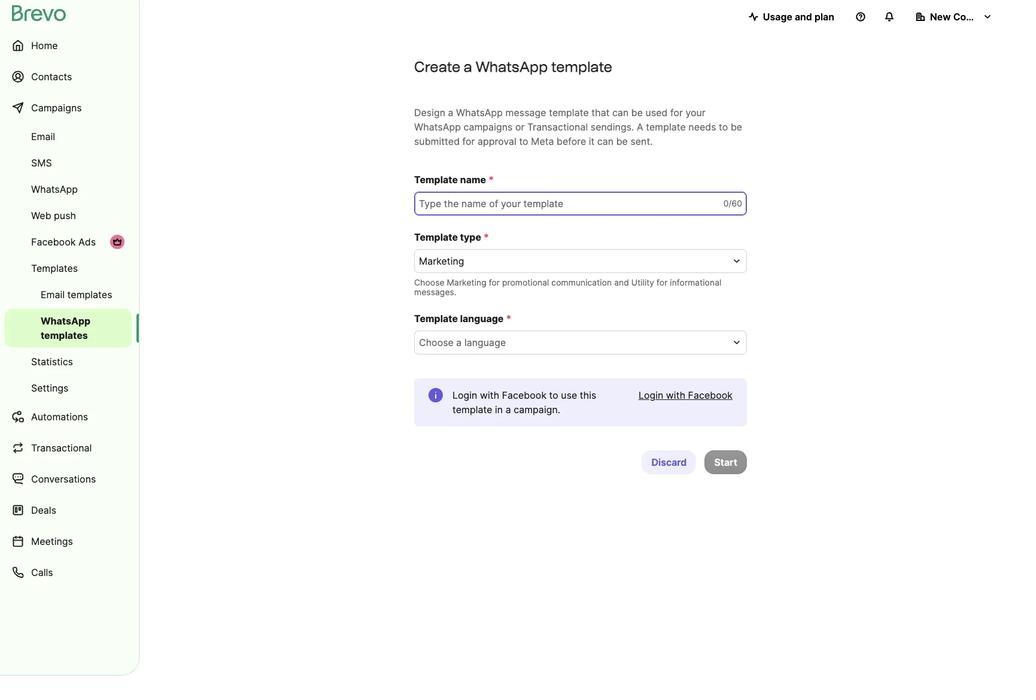 Task type: locate. For each thing, give the bounding box(es) containing it.
2 horizontal spatial to
[[719, 121, 729, 133]]

facebook ads
[[31, 236, 96, 248]]

template for template type
[[415, 231, 458, 243]]

transactional up before
[[528, 121, 588, 133]]

None field
[[419, 335, 728, 350]]

can up sendings.
[[613, 107, 629, 119]]

plan
[[815, 11, 835, 23]]

template left name
[[415, 174, 458, 186]]

and
[[795, 11, 813, 23], [615, 277, 630, 288]]

0 vertical spatial *
[[489, 174, 494, 186]]

company
[[954, 11, 998, 23]]

template
[[415, 174, 458, 186], [415, 231, 458, 243], [415, 313, 458, 325]]

* down promotional
[[506, 313, 512, 325]]

with for login with facebook
[[667, 389, 686, 401]]

with
[[480, 389, 500, 401], [667, 389, 686, 401]]

informational
[[670, 277, 722, 288]]

language inside popup button
[[465, 337, 506, 349]]

0 vertical spatial choose
[[415, 277, 445, 288]]

web
[[31, 210, 51, 222]]

language up choose a language
[[460, 313, 504, 325]]

a inside login with facebook to use this template in a campaign.
[[506, 404, 511, 416]]

template down used
[[646, 121, 686, 133]]

whatsapp
[[476, 58, 548, 75], [457, 107, 503, 119], [415, 121, 461, 133], [31, 183, 78, 195], [41, 315, 91, 327]]

0 vertical spatial templates
[[67, 289, 112, 301]]

whatsapp down email templates link
[[41, 315, 91, 327]]

a inside choose a language popup button
[[457, 337, 462, 349]]

1 vertical spatial can
[[598, 135, 614, 147]]

that
[[592, 107, 610, 119]]

login
[[453, 389, 478, 401], [639, 389, 664, 401]]

automations
[[31, 411, 88, 423]]

2 vertical spatial to
[[550, 389, 559, 401]]

choose for choose a language
[[419, 337, 454, 349]]

statistics link
[[5, 350, 132, 374]]

marketing down "template type *"
[[419, 255, 465, 267]]

2 horizontal spatial facebook
[[689, 389, 733, 401]]

submitted
[[415, 135, 460, 147]]

login for login with facebook to use this template in a campaign.
[[453, 389, 478, 401]]

template language *
[[415, 313, 512, 325]]

facebook for login with facebook to use this template in a campaign.
[[502, 389, 547, 401]]

choose up template language *
[[415, 277, 445, 288]]

none field inside choose a language popup button
[[419, 335, 728, 350]]

0 horizontal spatial to
[[520, 135, 529, 147]]

* for template language *
[[506, 313, 512, 325]]

choose inside choose marketing for promotional communication and utility for informational messages.
[[415, 277, 445, 288]]

marketing inside 'popup button'
[[419, 255, 465, 267]]

1 horizontal spatial and
[[795, 11, 813, 23]]

choose marketing for promotional communication and utility for informational messages.
[[415, 277, 722, 297]]

new company
[[931, 11, 998, 23]]

type
[[460, 231, 482, 243]]

contacts
[[31, 71, 72, 83]]

transactional
[[528, 121, 588, 133], [31, 442, 92, 454]]

discard button
[[642, 450, 697, 474]]

usage and plan button
[[740, 5, 845, 29]]

1 horizontal spatial with
[[667, 389, 686, 401]]

be right needs
[[731, 121, 743, 133]]

be up a
[[632, 107, 643, 119]]

template up that
[[552, 58, 613, 75]]

email inside "link"
[[31, 131, 55, 143]]

2 vertical spatial *
[[506, 313, 512, 325]]

* right name
[[489, 174, 494, 186]]

template left type
[[415, 231, 458, 243]]

email for email templates
[[41, 289, 65, 301]]

new company button
[[907, 5, 1003, 29]]

1 login from the left
[[453, 389, 478, 401]]

to down or
[[520, 135, 529, 147]]

2 with from the left
[[667, 389, 686, 401]]

message
[[506, 107, 547, 119]]

1 horizontal spatial transactional
[[528, 121, 588, 133]]

sms link
[[5, 151, 132, 175]]

template left in
[[453, 404, 493, 416]]

* right type
[[484, 231, 489, 243]]

home link
[[5, 31, 132, 60]]

email link
[[5, 125, 132, 149]]

0 horizontal spatial and
[[615, 277, 630, 288]]

0 vertical spatial and
[[795, 11, 813, 23]]

a inside 'design a whatsapp message template that can be used for your whatsapp campaigns or transactional sendings. a template needs to be submitted for approval to meta before it can be sent.'
[[448, 107, 454, 119]]

1 vertical spatial *
[[484, 231, 489, 243]]

campaigns link
[[5, 93, 132, 122]]

1 vertical spatial language
[[465, 337, 506, 349]]

a right design
[[448, 107, 454, 119]]

campaigns
[[464, 121, 513, 133]]

with for login with facebook to use this template in a campaign.
[[480, 389, 500, 401]]

push
[[54, 210, 76, 222]]

and left utility
[[615, 277, 630, 288]]

0 / 60
[[724, 198, 743, 208]]

1 template from the top
[[415, 174, 458, 186]]

2 template from the top
[[415, 231, 458, 243]]

with inside login with facebook to use this template in a campaign.
[[480, 389, 500, 401]]

facebook inside login with facebook to use this template in a campaign.
[[502, 389, 547, 401]]

web push
[[31, 210, 76, 222]]

a right in
[[506, 404, 511, 416]]

login inside login with facebook to use this template in a campaign.
[[453, 389, 478, 401]]

1 vertical spatial choose
[[419, 337, 454, 349]]

alert
[[415, 379, 748, 427]]

0 vertical spatial transactional
[[528, 121, 588, 133]]

settings link
[[5, 376, 132, 400]]

language down template language *
[[465, 337, 506, 349]]

1 vertical spatial templates
[[41, 329, 88, 341]]

1 vertical spatial marketing
[[447, 277, 487, 288]]

messages.
[[415, 287, 457, 297]]

templates link
[[5, 256, 132, 280]]

choose inside popup button
[[419, 337, 454, 349]]

choose down template language *
[[419, 337, 454, 349]]

promotional
[[503, 277, 550, 288]]

templates for whatsapp templates
[[41, 329, 88, 341]]

ads
[[78, 236, 96, 248]]

a
[[464, 58, 473, 75], [448, 107, 454, 119], [457, 337, 462, 349], [506, 404, 511, 416]]

0 horizontal spatial facebook
[[31, 236, 76, 248]]

be down sendings.
[[617, 135, 628, 147]]

1 vertical spatial email
[[41, 289, 65, 301]]

facebook
[[31, 236, 76, 248], [502, 389, 547, 401], [689, 389, 733, 401]]

usage and plan
[[764, 11, 835, 23]]

0 vertical spatial template
[[415, 174, 458, 186]]

your
[[686, 107, 706, 119]]

or
[[516, 121, 525, 133]]

whatsapp link
[[5, 177, 132, 201]]

for left promotional
[[489, 277, 500, 288]]

to right needs
[[719, 121, 729, 133]]

1 vertical spatial transactional
[[31, 442, 92, 454]]

templates
[[67, 289, 112, 301], [41, 329, 88, 341]]

a down template language *
[[457, 337, 462, 349]]

facebook ads link
[[5, 230, 132, 254]]

1 horizontal spatial be
[[632, 107, 643, 119]]

calls link
[[5, 558, 132, 587]]

0 horizontal spatial login
[[453, 389, 478, 401]]

1 horizontal spatial facebook
[[502, 389, 547, 401]]

facebook inside login with facebook link
[[689, 389, 733, 401]]

and left 'plan'
[[795, 11, 813, 23]]

deals link
[[5, 496, 132, 525]]

1 horizontal spatial login
[[639, 389, 664, 401]]

be
[[632, 107, 643, 119], [731, 121, 743, 133], [617, 135, 628, 147]]

whatsapp templates link
[[5, 309, 132, 347]]

0 vertical spatial to
[[719, 121, 729, 133]]

to left use at the right bottom of page
[[550, 389, 559, 401]]

2 vertical spatial template
[[415, 313, 458, 325]]

transactional down automations
[[31, 442, 92, 454]]

0 vertical spatial can
[[613, 107, 629, 119]]

1 with from the left
[[480, 389, 500, 401]]

1 vertical spatial template
[[415, 231, 458, 243]]

1 vertical spatial be
[[731, 121, 743, 133]]

marketing up template language *
[[447, 277, 487, 288]]

conversations link
[[5, 465, 132, 494]]

use
[[561, 389, 578, 401]]

templates
[[31, 262, 78, 274]]

* for template type *
[[484, 231, 489, 243]]

can right it
[[598, 135, 614, 147]]

2 vertical spatial be
[[617, 135, 628, 147]]

choose
[[415, 277, 445, 288], [419, 337, 454, 349]]

email down templates
[[41, 289, 65, 301]]

design a whatsapp message template that can be used for your whatsapp campaigns or transactional sendings. a template needs to be submitted for approval to meta before it can be sent.
[[415, 107, 743, 147]]

1 vertical spatial to
[[520, 135, 529, 147]]

can
[[613, 107, 629, 119], [598, 135, 614, 147]]

deals
[[31, 504, 56, 516]]

1 horizontal spatial to
[[550, 389, 559, 401]]

template for template name
[[415, 174, 458, 186]]

settings
[[31, 382, 69, 394]]

templates inside whatsapp templates
[[41, 329, 88, 341]]

templates down templates link
[[67, 289, 112, 301]]

campaigns
[[31, 102, 82, 114]]

campaign.
[[514, 404, 561, 416]]

3 template from the top
[[415, 313, 458, 325]]

email templates link
[[5, 283, 132, 307]]

email up sms
[[31, 131, 55, 143]]

templates up statistics link
[[41, 329, 88, 341]]

1 vertical spatial and
[[615, 277, 630, 288]]

template down messages.
[[415, 313, 458, 325]]

0 horizontal spatial with
[[480, 389, 500, 401]]

transactional inside 'design a whatsapp message template that can be used for your whatsapp campaigns or transactional sendings. a template needs to be submitted for approval to meta before it can be sent.'
[[528, 121, 588, 133]]

usage
[[764, 11, 793, 23]]

0 vertical spatial marketing
[[419, 255, 465, 267]]

template
[[552, 58, 613, 75], [549, 107, 589, 119], [646, 121, 686, 133], [453, 404, 493, 416]]

language
[[460, 313, 504, 325], [465, 337, 506, 349]]

2 login from the left
[[639, 389, 664, 401]]

email for email
[[31, 131, 55, 143]]

for
[[671, 107, 683, 119], [463, 135, 475, 147], [489, 277, 500, 288], [657, 277, 668, 288]]

a right create
[[464, 58, 473, 75]]

0 vertical spatial email
[[31, 131, 55, 143]]

templates for email templates
[[67, 289, 112, 301]]

create a whatsapp template
[[415, 58, 613, 75]]



Task type: describe. For each thing, give the bounding box(es) containing it.
a
[[637, 121, 644, 133]]

facebook for login with facebook
[[689, 389, 733, 401]]

whatsapp templates
[[41, 315, 91, 341]]

whatsapp up the campaigns
[[457, 107, 503, 119]]

0
[[724, 198, 729, 208]]

in
[[495, 404, 503, 416]]

home
[[31, 40, 58, 52]]

facebook inside facebook ads link
[[31, 236, 76, 248]]

calls
[[31, 567, 53, 579]]

contacts link
[[5, 62, 132, 91]]

template type *
[[415, 231, 489, 243]]

alert containing login with facebook to use this template in a campaign.
[[415, 379, 748, 427]]

login with facebook to use this template in a campaign.
[[453, 389, 597, 416]]

0 horizontal spatial transactional
[[31, 442, 92, 454]]

used
[[646, 107, 668, 119]]

for down the campaigns
[[463, 135, 475, 147]]

60
[[732, 198, 743, 208]]

template up before
[[549, 107, 589, 119]]

web push link
[[5, 204, 132, 228]]

sms
[[31, 157, 52, 169]]

automations link
[[5, 403, 132, 431]]

login with facebook
[[639, 389, 733, 401]]

a for create
[[464, 58, 473, 75]]

email templates
[[41, 289, 112, 301]]

choose for choose marketing for promotional communication and utility for informational messages.
[[415, 277, 445, 288]]

name
[[460, 174, 486, 186]]

communication
[[552, 277, 612, 288]]

create
[[415, 58, 461, 75]]

statistics
[[31, 356, 73, 368]]

meetings link
[[5, 527, 132, 556]]

and inside choose marketing for promotional communication and utility for informational messages.
[[615, 277, 630, 288]]

design
[[415, 107, 446, 119]]

this
[[580, 389, 597, 401]]

marketing button
[[415, 249, 748, 273]]

and inside button
[[795, 11, 813, 23]]

whatsapp up the message
[[476, 58, 548, 75]]

choose a language
[[419, 337, 506, 349]]

start button
[[705, 450, 748, 474]]

transactional link
[[5, 434, 132, 462]]

login with facebook link
[[639, 388, 733, 403]]

0 vertical spatial be
[[632, 107, 643, 119]]

for left your
[[671, 107, 683, 119]]

conversations
[[31, 473, 96, 485]]

it
[[589, 135, 595, 147]]

choose a language button
[[415, 331, 748, 355]]

meta
[[531, 135, 554, 147]]

whatsapp up web push
[[31, 183, 78, 195]]

sendings.
[[591, 121, 635, 133]]

before
[[557, 135, 587, 147]]

Type the name of your template text field
[[415, 192, 748, 216]]

utility
[[632, 277, 655, 288]]

left___rvooi image
[[113, 237, 122, 247]]

start
[[715, 456, 738, 468]]

needs
[[689, 121, 717, 133]]

whatsapp up the submitted at the left top of the page
[[415, 121, 461, 133]]

approval
[[478, 135, 517, 147]]

2 horizontal spatial be
[[731, 121, 743, 133]]

a for choose
[[457, 337, 462, 349]]

template for template language
[[415, 313, 458, 325]]

meetings
[[31, 536, 73, 548]]

a for design
[[448, 107, 454, 119]]

for right utility
[[657, 277, 668, 288]]

login for login with facebook
[[639, 389, 664, 401]]

/
[[729, 198, 732, 208]]

new
[[931, 11, 952, 23]]

marketing inside choose marketing for promotional communication and utility for informational messages.
[[447, 277, 487, 288]]

sent.
[[631, 135, 653, 147]]

0 horizontal spatial be
[[617, 135, 628, 147]]

discard
[[652, 456, 687, 468]]

to inside login with facebook to use this template in a campaign.
[[550, 389, 559, 401]]

template inside login with facebook to use this template in a campaign.
[[453, 404, 493, 416]]

0 vertical spatial language
[[460, 313, 504, 325]]

template name *
[[415, 174, 494, 186]]

* for template name *
[[489, 174, 494, 186]]



Task type: vqa. For each thing, say whether or not it's contained in the screenshot.
top EMAIL
yes



